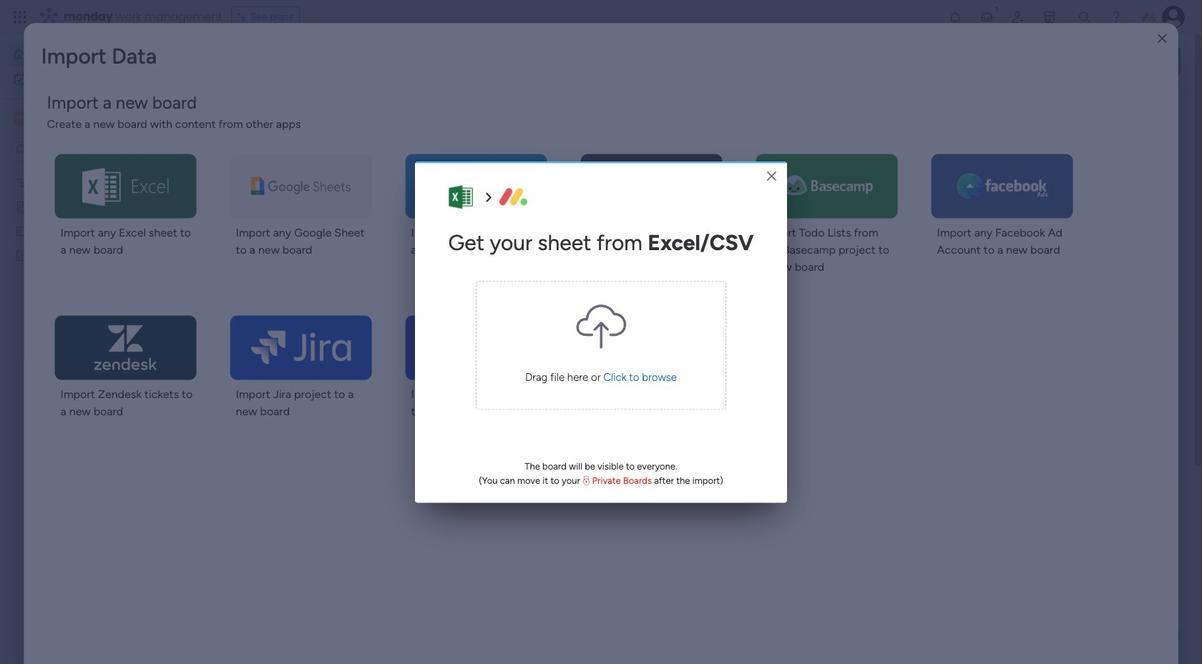 Task type: locate. For each thing, give the bounding box(es) containing it.
component image
[[707, 284, 720, 297]]

update feed image
[[980, 10, 994, 24]]

public board image
[[15, 224, 29, 238]]

Search in workspace field
[[30, 141, 120, 158]]

dapulse x slim image
[[767, 169, 777, 185]]

close recently visited image
[[221, 117, 238, 134]]

option
[[9, 43, 174, 66], [0, 169, 182, 172]]

option down search in workspace field
[[0, 169, 182, 172]]

kendall parks image
[[1162, 6, 1185, 29]]

option up workspace selection element
[[9, 43, 174, 66]]

getting started element
[[966, 342, 1181, 399]]

list box
[[0, 167, 182, 461]]

workspace image
[[14, 111, 28, 127]]

help center element
[[966, 410, 1181, 468]]



Task type: vqa. For each thing, say whether or not it's contained in the screenshot.
LOTTIE ANIMATION element on the bottom of page
no



Task type: describe. For each thing, give the bounding box(es) containing it.
public dashboard image
[[15, 248, 29, 262]]

component image
[[473, 284, 486, 297]]

dapulse private image
[[583, 476, 590, 487]]

select product image
[[13, 10, 27, 24]]

invite members image
[[1011, 10, 1026, 24]]

private board image
[[15, 200, 29, 213]]

notifications image
[[948, 10, 963, 24]]

help image
[[1109, 10, 1124, 24]]

workspace selection element
[[14, 110, 120, 129]]

1 vertical spatial option
[[0, 169, 182, 172]]

close image
[[1158, 33, 1167, 44]]

monday marketplace image
[[1043, 10, 1057, 24]]

quick search results list box
[[221, 134, 932, 499]]

search everything image
[[1078, 10, 1092, 24]]

templates image image
[[979, 108, 1168, 207]]

1 image
[[990, 1, 1003, 17]]

0 vertical spatial option
[[9, 43, 174, 66]]

see plans image
[[237, 9, 250, 25]]



